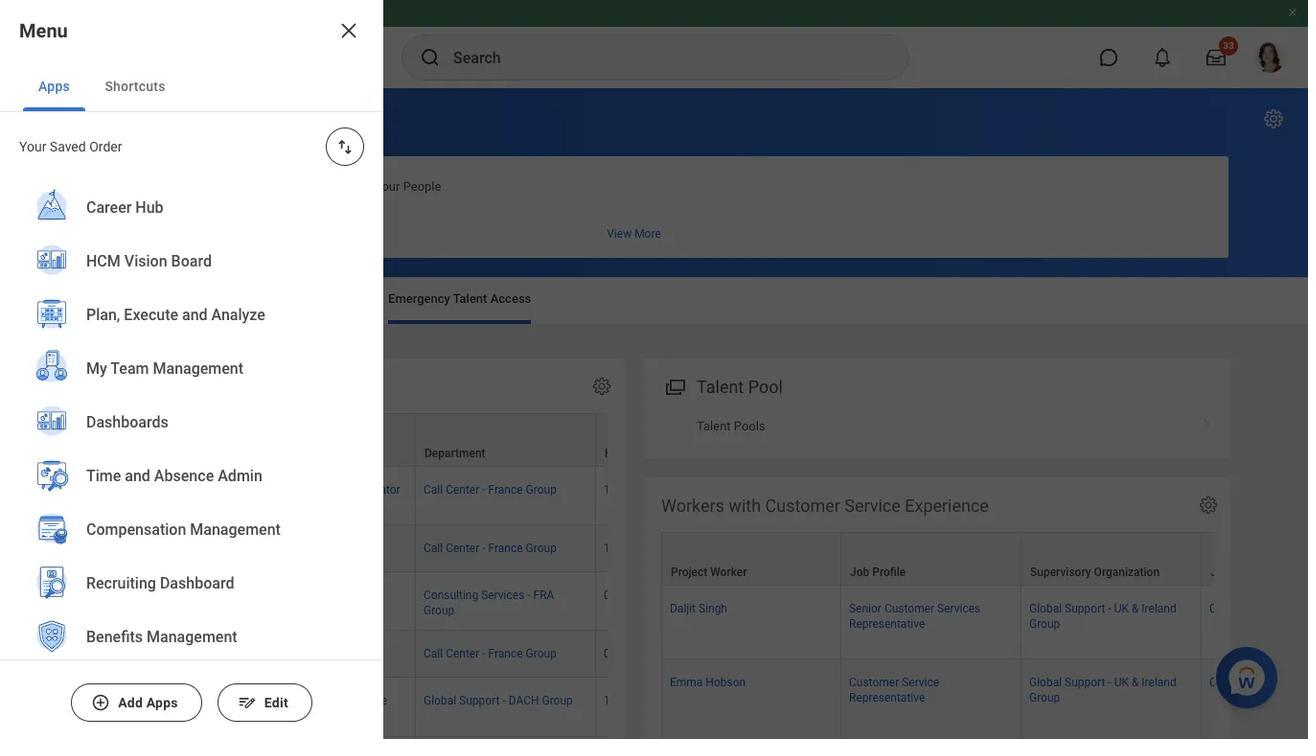Task type: locate. For each thing, give the bounding box(es) containing it.
management
[[153, 360, 244, 378], [190, 521, 281, 539], [147, 628, 237, 647]]

talent pools link
[[644, 407, 1232, 446]]

3 call center - france group link from the top
[[424, 644, 557, 661]]

1 france from the top
[[489, 483, 523, 497]]

1 vertical spatial global
[[1030, 676, 1063, 690]]

plan, execute and analyze up my team management
[[86, 306, 265, 324]]

apps right add
[[147, 695, 178, 711]]

2 call center - france group from the top
[[424, 542, 557, 555]]

my team management link
[[23, 342, 361, 398]]

call center - france group link down department
[[424, 480, 557, 497]]

plan, inside main content
[[38, 105, 90, 132]]

1 vertical spatial plan, execute and analyze
[[86, 306, 265, 324]]

1 horizontal spatial worker
[[711, 566, 747, 579]]

cs-customer servic link for customer service representative
[[1210, 673, 1309, 690]]

center for 11/16/2020
[[446, 542, 480, 555]]

plan, execute and analyze down shortcuts
[[38, 105, 309, 132]]

call for 11/16/2020
[[424, 542, 443, 555]]

0 vertical spatial project worker
[[65, 447, 141, 460]]

1 horizontal spatial associate
[[337, 695, 388, 708]]

fra
[[534, 589, 555, 602]]

2 job from the left
[[1211, 566, 1230, 579]]

2 horizontal spatial service
[[902, 676, 940, 690]]

associate right absence
[[244, 483, 294, 497]]

0 horizontal spatial job
[[851, 566, 870, 579]]

project worker inside eligible for rehire element
[[65, 447, 141, 460]]

close environment banner image
[[1288, 7, 1299, 18]]

2 cs-customer servic from the top
[[1210, 676, 1309, 690]]

group inside consulting services - fra group
[[424, 604, 455, 618]]

1 servic from the top
[[1281, 602, 1309, 616]]

cell down customer service associate
[[236, 737, 416, 739]]

representative down senior
[[850, 618, 926, 631]]

1 vertical spatial cs-customer servic link
[[1210, 673, 1309, 690]]

call down department
[[424, 483, 443, 497]]

0 horizontal spatial service
[[296, 695, 334, 708]]

- for 11/16/2020
[[483, 542, 486, 555]]

customer inside eligible for rehire element
[[244, 695, 294, 708]]

france up global support - dach group link
[[489, 648, 523, 661]]

1 vertical spatial cs-customer servic
[[1210, 676, 1309, 690]]

0 vertical spatial &
[[1132, 602, 1140, 616]]

2 vertical spatial call center - france group
[[424, 648, 557, 661]]

service
[[845, 496, 901, 516], [902, 676, 940, 690], [296, 695, 334, 708]]

0 vertical spatial global support - uk & ireland group
[[1030, 602, 1177, 631]]

configure this page image
[[1263, 107, 1286, 130]]

plan
[[276, 179, 300, 194], [38, 292, 63, 306]]

2 call center - france group link from the top
[[424, 538, 557, 555]]

talent for talent pools
[[697, 419, 731, 434]]

0 vertical spatial call center - france group
[[424, 483, 557, 497]]

0 vertical spatial talent
[[453, 292, 488, 306]]

job inside popup button
[[1211, 566, 1230, 579]]

2 global support - uk & ireland group link from the top
[[1030, 673, 1177, 705]]

4 cell from the left
[[596, 737, 690, 739]]

consulting services - fra group link
[[424, 585, 555, 618]]

2 vertical spatial france
[[489, 648, 523, 661]]

use this dashboard to help plan and manage your people button
[[39, 156, 1229, 258]]

france for 11/16/2020
[[489, 542, 523, 555]]

cell
[[56, 737, 236, 739], [236, 737, 416, 739], [416, 737, 596, 739], [596, 737, 690, 739]]

global inside global support - dach group link
[[424, 695, 457, 708]]

service down senior customer services representative
[[902, 676, 940, 690]]

job for job family
[[1211, 566, 1230, 579]]

hcm vision board link
[[23, 235, 361, 291]]

representative inside the customer service representative
[[850, 692, 926, 705]]

your left people
[[375, 179, 400, 194]]

call for 10/12/2020
[[424, 483, 443, 497]]

justine dumont
[[64, 589, 145, 602]]

0 vertical spatial cs-customer servic link
[[1210, 598, 1309, 616]]

1 vertical spatial your
[[375, 179, 400, 194]]

menu group image
[[662, 373, 688, 399]]

0 horizontal spatial services
[[481, 589, 525, 602]]

management down plan, execute and analyze link
[[153, 360, 244, 378]]

1 horizontal spatial project worker
[[671, 566, 747, 579]]

project up daljit singh link
[[671, 566, 708, 579]]

0 vertical spatial plan
[[276, 179, 300, 194]]

1 & from the top
[[1132, 602, 1140, 616]]

1 vertical spatial call center - france group
[[424, 542, 557, 555]]

call up consulting
[[424, 542, 443, 555]]

project worker button inside eligible for rehire element
[[57, 414, 235, 466]]

project worker button up time and absence admin
[[57, 414, 235, 466]]

center inside 'link'
[[319, 483, 353, 497]]

- for 09/01/2020
[[528, 589, 531, 602]]

call center - france group link
[[424, 480, 557, 497], [424, 538, 557, 555], [424, 644, 557, 661]]

1 vertical spatial management
[[190, 521, 281, 539]]

consulting services - fra group
[[424, 589, 555, 618]]

project worker up time
[[65, 447, 141, 460]]

center for 01/08/2021
[[446, 648, 480, 661]]

and left manage
[[303, 179, 324, 194]]

dashboard
[[169, 179, 230, 194], [160, 575, 234, 593]]

0 vertical spatial france
[[489, 483, 523, 497]]

organization
[[1095, 566, 1160, 579]]

1 cell from the left
[[56, 737, 236, 739]]

project worker button down with on the right bottom of page
[[663, 533, 841, 585]]

call center - france group for 01/08/2021
[[424, 648, 557, 661]]

0 vertical spatial plan, execute and analyze
[[38, 105, 309, 132]]

1 vertical spatial execute
[[124, 306, 178, 324]]

ireland
[[1142, 602, 1177, 616], [1142, 676, 1177, 690]]

project inside eligible for rehire element
[[65, 447, 102, 460]]

associate down assistant
[[337, 695, 388, 708]]

analyze inside main content
[[227, 105, 309, 132]]

support for senior customer services representative
[[1065, 602, 1106, 616]]

customer service representative
[[850, 676, 940, 705]]

1 horizontal spatial your
[[375, 179, 400, 194]]

1 horizontal spatial service
[[845, 496, 901, 516]]

0 vertical spatial representative
[[850, 618, 926, 631]]

service inside the customer service representative
[[902, 676, 940, 690]]

career hub
[[86, 199, 164, 217]]

nadège boudoux
[[64, 648, 152, 661]]

compensation
[[86, 521, 186, 539]]

lemieux
[[93, 542, 137, 555]]

3 cell from the left
[[416, 737, 596, 739]]

and right shortcuts button
[[184, 105, 222, 132]]

and
[[184, 105, 222, 132], [303, 179, 324, 194], [182, 306, 208, 324], [125, 467, 150, 485]]

representative
[[850, 618, 926, 631], [850, 692, 926, 705]]

plan, execute and analyze main content
[[0, 88, 1309, 739]]

project inside workers with customer service experience element
[[671, 566, 708, 579]]

0 vertical spatial tab list
[[0, 61, 384, 112]]

call center - france group link for 01/08/2021
[[424, 644, 557, 661]]

for
[[115, 377, 137, 397]]

plan inside button
[[276, 179, 300, 194]]

- inside consulting services - fra group
[[528, 589, 531, 602]]

cs-customer servic link
[[1210, 598, 1309, 616], [1210, 673, 1309, 690]]

0 vertical spatial plan,
[[38, 105, 90, 132]]

1 vertical spatial plan,
[[86, 306, 120, 324]]

group for 11/16/2020
[[526, 542, 557, 555]]

admin
[[218, 467, 263, 485]]

row containing nadège boudoux
[[56, 631, 1133, 678]]

2 vertical spatial service
[[296, 695, 334, 708]]

1 vertical spatial hire
[[605, 447, 626, 460]]

0 vertical spatial analyze
[[227, 105, 309, 132]]

1 vertical spatial talent
[[697, 377, 744, 397]]

date
[[629, 447, 653, 460]]

0 horizontal spatial apps
[[38, 79, 70, 94]]

call center - france group up consulting services - fra group link
[[424, 542, 557, 555]]

project worker
[[65, 447, 141, 460], [671, 566, 747, 579]]

0 vertical spatial apps
[[38, 79, 70, 94]]

france for 10/12/2020
[[489, 483, 523, 497]]

use
[[122, 179, 143, 194]]

hcm vision board
[[86, 252, 212, 271]]

row containing salim chabani
[[56, 467, 1133, 526]]

text edit image
[[238, 693, 257, 712]]

global support - uk & ireland group for customer service representative
[[1030, 676, 1177, 705]]

0 horizontal spatial project worker button
[[57, 414, 235, 466]]

pools
[[734, 419, 766, 434]]

call center - france group up global support - dach group link
[[424, 648, 557, 661]]

support
[[1065, 602, 1106, 616], [1065, 676, 1106, 690], [459, 695, 500, 708]]

services inside senior customer services representative
[[938, 602, 981, 616]]

hub
[[136, 199, 164, 217]]

1 vertical spatial representative
[[850, 692, 926, 705]]

0 horizontal spatial plan
[[38, 292, 63, 306]]

servic for senior customer services representative
[[1281, 602, 1309, 616]]

0 vertical spatial execute
[[96, 105, 178, 132]]

ireland for customer service representative
[[1142, 676, 1177, 690]]

representative down senior customer services representative
[[850, 692, 926, 705]]

support inside eligible for rehire element
[[459, 695, 500, 708]]

project worker inside workers with customer service experience element
[[671, 566, 747, 579]]

0 vertical spatial project worker button
[[57, 414, 235, 466]]

1 cs-customer servic from the top
[[1210, 602, 1309, 616]]

1 horizontal spatial project worker button
[[663, 533, 841, 585]]

project worker button inside workers with customer service experience element
[[663, 533, 841, 585]]

servic for customer service representative
[[1281, 676, 1309, 690]]

1 vertical spatial france
[[489, 542, 523, 555]]

this
[[146, 179, 166, 194]]

2 & from the top
[[1132, 676, 1140, 690]]

0 vertical spatial hire
[[101, 292, 124, 306]]

0 vertical spatial servic
[[1281, 602, 1309, 616]]

career hub link
[[23, 181, 361, 237]]

2 france from the top
[[489, 542, 523, 555]]

emergency
[[388, 292, 451, 306]]

0 vertical spatial your
[[19, 139, 46, 154]]

project worker button
[[57, 414, 235, 466], [663, 533, 841, 585]]

tab list
[[0, 61, 384, 112], [19, 278, 1290, 324]]

dashboard down compensation management link
[[160, 575, 234, 593]]

1 representative from the top
[[850, 618, 926, 631]]

2 vertical spatial management
[[147, 628, 237, 647]]

1 job from the left
[[851, 566, 870, 579]]

customer inside the customer service representative
[[850, 676, 900, 690]]

talent pool
[[697, 377, 783, 397]]

your left saved
[[19, 139, 46, 154]]

dashboard left to
[[169, 179, 230, 194]]

justine
[[64, 589, 102, 602]]

1 global support - uk & ireland group from the top
[[1030, 602, 1177, 631]]

1 cs- from the top
[[1210, 602, 1228, 616]]

management down recruiting dashboard link
[[147, 628, 237, 647]]

management down admin at the left
[[190, 521, 281, 539]]

job left profile
[[851, 566, 870, 579]]

- for 01/08/2021
[[483, 648, 486, 661]]

row containing marc lemieux
[[56, 526, 1133, 573]]

center down consulting services - fra group
[[446, 648, 480, 661]]

1 vertical spatial cs-
[[1210, 676, 1228, 690]]

analyze up help
[[227, 105, 309, 132]]

1 vertical spatial dashboard
[[160, 575, 234, 593]]

france down department 'popup button' at left bottom
[[489, 483, 523, 497]]

group for 09/01/2020
[[424, 604, 455, 618]]

career
[[86, 199, 132, 217]]

2 ireland from the top
[[1142, 676, 1177, 690]]

row containing jonas huber
[[56, 678, 1133, 737]]

cs- for senior customer services representative
[[1210, 602, 1228, 616]]

0 horizontal spatial project worker
[[65, 447, 141, 460]]

0 vertical spatial cs-customer servic
[[1210, 602, 1309, 616]]

time and absence admin
[[86, 467, 263, 485]]

call center - france group link up consulting services - fra group link
[[424, 538, 557, 555]]

your inside "global navigation" dialog
[[19, 139, 46, 154]]

1 vertical spatial servic
[[1281, 676, 1309, 690]]

customer service associate
[[244, 695, 388, 708]]

0 vertical spatial management
[[153, 360, 244, 378]]

cs- for customer service representative
[[1210, 676, 1228, 690]]

center for 10/12/2020
[[446, 483, 480, 497]]

hire inside 'tab list'
[[101, 292, 124, 306]]

list
[[0, 181, 384, 739]]

daljit singh link
[[670, 598, 728, 616]]

1 horizontal spatial apps
[[147, 695, 178, 711]]

project
[[65, 447, 102, 460], [671, 566, 708, 579]]

plan, inside list
[[86, 306, 120, 324]]

marc
[[64, 542, 90, 555]]

cs-customer servic for senior customer services representative
[[1210, 602, 1309, 616]]

2 cs-customer servic link from the top
[[1210, 673, 1309, 690]]

1 call center - france group from the top
[[424, 483, 557, 497]]

0 vertical spatial dashboard
[[169, 179, 230, 194]]

job left family
[[1211, 566, 1230, 579]]

chevron right image
[[1196, 412, 1221, 432]]

cell down global support - dach group on the left
[[416, 737, 596, 739]]

1 horizontal spatial job
[[1211, 566, 1230, 579]]

cs-customer servic
[[1210, 602, 1309, 616], [1210, 676, 1309, 690]]

hire inside popup button
[[605, 447, 626, 460]]

talent left pools
[[697, 419, 731, 434]]

execute down hcm vision board
[[124, 306, 178, 324]]

consulting
[[424, 589, 479, 602]]

1 vertical spatial project worker button
[[663, 533, 841, 585]]

1 vertical spatial &
[[1132, 676, 1140, 690]]

menu
[[19, 19, 68, 42]]

1 horizontal spatial services
[[938, 602, 981, 616]]

0 vertical spatial associate
[[244, 483, 294, 497]]

hire date
[[605, 447, 653, 460]]

profile
[[873, 566, 906, 579]]

with
[[729, 496, 761, 516]]

0 horizontal spatial hire
[[101, 292, 124, 306]]

plan, down hcm
[[86, 306, 120, 324]]

2 vertical spatial global
[[424, 695, 457, 708]]

0 horizontal spatial project
[[65, 447, 102, 460]]

talent inside 'tab list'
[[453, 292, 488, 306]]

-
[[483, 483, 486, 497], [483, 542, 486, 555], [528, 589, 531, 602], [1109, 602, 1112, 616], [483, 648, 486, 661], [1109, 676, 1112, 690], [503, 695, 506, 708]]

worker up singh at the bottom
[[711, 566, 747, 579]]

2 vertical spatial call center - france group link
[[424, 644, 557, 661]]

apps down menu
[[38, 79, 70, 94]]

services inside consulting services - fra group
[[481, 589, 525, 602]]

compensation management link
[[23, 503, 361, 559]]

services down job profile 'popup button'
[[938, 602, 981, 616]]

0 horizontal spatial your
[[19, 139, 46, 154]]

1 uk from the top
[[1115, 602, 1130, 616]]

x image
[[338, 19, 361, 42]]

my team management
[[86, 360, 244, 378]]

global support - uk & ireland group link for customer service representative
[[1030, 673, 1177, 705]]

service inside eligible for rehire element
[[296, 695, 334, 708]]

plan, up saved
[[38, 105, 90, 132]]

row containing emma hobson
[[662, 660, 1309, 739]]

worker for with
[[711, 566, 747, 579]]

call right admin at the left
[[297, 483, 317, 497]]

global support - uk & ireland group
[[1030, 602, 1177, 631], [1030, 676, 1177, 705]]

plan right help
[[276, 179, 300, 194]]

0 horizontal spatial associate
[[244, 483, 294, 497]]

plan, execute and analyze inside plan, execute and analyze main content
[[38, 105, 309, 132]]

project up time
[[65, 447, 102, 460]]

services left fra
[[481, 589, 525, 602]]

1 vertical spatial project worker
[[671, 566, 747, 579]]

1 vertical spatial worker
[[711, 566, 747, 579]]

1 cs-customer servic link from the top
[[1210, 598, 1309, 616]]

2 global support - uk & ireland group from the top
[[1030, 676, 1177, 705]]

1 horizontal spatial hire
[[605, 447, 626, 460]]

service right edit
[[296, 695, 334, 708]]

daljit singh
[[670, 602, 728, 616]]

3 call center - france group from the top
[[424, 648, 557, 661]]

plan up eligible
[[38, 292, 63, 306]]

management for benefits management
[[147, 628, 237, 647]]

cell down add apps
[[56, 737, 236, 739]]

group inside global support - dach group link
[[542, 695, 573, 708]]

assistant
[[320, 648, 368, 661]]

1 vertical spatial tab list
[[19, 278, 1290, 324]]

0 vertical spatial global support - uk & ireland group link
[[1030, 598, 1177, 631]]

0 vertical spatial uk
[[1115, 602, 1130, 616]]

2 vertical spatial support
[[459, 695, 500, 708]]

france up consulting services - fra group link
[[489, 542, 523, 555]]

service up job profile
[[845, 496, 901, 516]]

1 vertical spatial service
[[902, 676, 940, 690]]

row
[[56, 413, 1133, 467], [56, 467, 1133, 526], [56, 526, 1133, 573], [662, 532, 1309, 586], [56, 573, 1133, 631], [662, 586, 1309, 660], [56, 631, 1133, 678], [662, 660, 1309, 739], [56, 678, 1133, 737], [56, 737, 1133, 739]]

1 vertical spatial global support - uk & ireland group link
[[1030, 673, 1177, 705]]

2 cs- from the top
[[1210, 676, 1228, 690]]

2 uk from the top
[[1115, 676, 1130, 690]]

administrative assistant
[[244, 648, 368, 661]]

emma hobson link
[[670, 673, 746, 690]]

2 servic from the top
[[1281, 676, 1309, 690]]

1 global support - uk & ireland group link from the top
[[1030, 598, 1177, 631]]

1 vertical spatial global support - uk & ireland group
[[1030, 676, 1177, 705]]

1 vertical spatial plan
[[38, 292, 63, 306]]

0 horizontal spatial worker
[[105, 447, 141, 460]]

2 vertical spatial talent
[[697, 419, 731, 434]]

1 vertical spatial analyze
[[212, 306, 265, 324]]

worker inside workers with customer service experience element
[[711, 566, 747, 579]]

center left "operator"
[[319, 483, 353, 497]]

&
[[1132, 602, 1140, 616], [1132, 676, 1140, 690]]

associate call center operator
[[244, 483, 400, 497]]

order
[[89, 139, 122, 154]]

1 vertical spatial project
[[671, 566, 708, 579]]

eligible
[[56, 377, 111, 397]]

analyze down hcm vision board link
[[212, 306, 265, 324]]

execute down shortcuts
[[96, 105, 178, 132]]

0 vertical spatial support
[[1065, 602, 1106, 616]]

tab list containing plan
[[19, 278, 1290, 324]]

execute
[[96, 105, 178, 132], [124, 306, 178, 324]]

time
[[86, 467, 121, 485]]

project worker button for with
[[663, 533, 841, 585]]

call center - france group link up global support - dach group link
[[424, 644, 557, 661]]

0 vertical spatial global
[[1030, 602, 1063, 616]]

hire down hcm
[[101, 292, 124, 306]]

plan, execute and analyze inside plan, execute and analyze link
[[86, 306, 265, 324]]

ireland for senior customer services representative
[[1142, 602, 1177, 616]]

job
[[851, 566, 870, 579], [1211, 566, 1230, 579]]

0 vertical spatial project
[[65, 447, 102, 460]]

project worker for eligible
[[65, 447, 141, 460]]

1 ireland from the top
[[1142, 602, 1177, 616]]

1 vertical spatial support
[[1065, 676, 1106, 690]]

1 vertical spatial ireland
[[1142, 676, 1177, 690]]

3 france from the top
[[489, 648, 523, 661]]

worker inside eligible for rehire element
[[105, 447, 141, 460]]

project worker up daljit singh link
[[671, 566, 747, 579]]

services
[[481, 589, 525, 602], [938, 602, 981, 616]]

call center - france group
[[424, 483, 557, 497], [424, 542, 557, 555], [424, 648, 557, 661]]

inbox large image
[[1207, 48, 1226, 67]]

talent left access
[[453, 292, 488, 306]]

0 vertical spatial worker
[[105, 447, 141, 460]]

0 vertical spatial ireland
[[1142, 602, 1177, 616]]

recruiting
[[86, 575, 156, 593]]

call center - france group down department
[[424, 483, 557, 497]]

people
[[403, 179, 441, 194]]

0 vertical spatial call center - france group link
[[424, 480, 557, 497]]

shortcuts button
[[89, 61, 180, 111]]

center up consulting
[[446, 542, 480, 555]]

call down consulting
[[424, 648, 443, 661]]

worker up time
[[105, 447, 141, 460]]

apps
[[38, 79, 70, 94], [147, 695, 178, 711]]

2 representative from the top
[[850, 692, 926, 705]]

cell down 10/01/2020
[[596, 737, 690, 739]]

1 horizontal spatial project
[[671, 566, 708, 579]]

talent up talent pools
[[697, 377, 744, 397]]

and right time
[[125, 467, 150, 485]]

banner
[[0, 0, 1309, 88]]

job inside 'popup button'
[[851, 566, 870, 579]]

1 vertical spatial uk
[[1115, 676, 1130, 690]]

list containing career hub
[[0, 181, 384, 739]]

jonas huber link
[[64, 691, 130, 708]]

1 call center - france group link from the top
[[424, 480, 557, 497]]

customer inside senior customer services representative
[[885, 602, 935, 616]]

1 horizontal spatial plan
[[276, 179, 300, 194]]

hire left date at the left
[[605, 447, 626, 460]]

center down department
[[446, 483, 480, 497]]

- for 10/12/2020
[[483, 483, 486, 497]]

france for 01/08/2021
[[489, 648, 523, 661]]

0 vertical spatial cs-
[[1210, 602, 1228, 616]]

compensation management
[[86, 521, 281, 539]]

1 vertical spatial call center - france group link
[[424, 538, 557, 555]]



Task type: vqa. For each thing, say whether or not it's contained in the screenshot.
rightmost Plan
yes



Task type: describe. For each thing, give the bounding box(es) containing it.
use this dashboard to help plan and manage your people
[[122, 179, 441, 194]]

operator
[[356, 483, 400, 497]]

hire for hire date
[[605, 447, 626, 460]]

huber
[[99, 695, 130, 708]]

global support - uk & ireland group link for senior customer services representative
[[1030, 598, 1177, 631]]

search image
[[419, 46, 442, 69]]

and down hcm vision board link
[[182, 306, 208, 324]]

call center - france group for 11/16/2020
[[424, 542, 557, 555]]

group for 01/08/2021
[[526, 648, 557, 661]]

manage
[[327, 179, 372, 194]]

plan, execute and analyze link
[[23, 289, 361, 344]]

benefits management link
[[23, 611, 361, 666]]

time and absence admin link
[[23, 450, 361, 505]]

call center - france group for 10/12/2020
[[424, 483, 557, 497]]

support for customer service associate
[[459, 695, 500, 708]]

hire date button
[[596, 414, 689, 466]]

worker for for
[[105, 447, 141, 460]]

project worker button for for
[[57, 414, 235, 466]]

job for job profile
[[851, 566, 870, 579]]

analyze inside list
[[212, 306, 265, 324]]

marc lemieux link
[[64, 538, 137, 555]]

job family button
[[1202, 533, 1309, 585]]

customer service representative link
[[850, 673, 940, 705]]

0 vertical spatial service
[[845, 496, 901, 516]]

department
[[425, 447, 486, 460]]

add apps
[[118, 695, 178, 711]]

row containing justine dumont
[[56, 573, 1133, 631]]

management for compensation management
[[190, 521, 281, 539]]

1 vertical spatial apps
[[147, 695, 178, 711]]

salim
[[64, 483, 93, 497]]

talent for talent pool
[[697, 377, 744, 397]]

emergency talent access
[[388, 292, 532, 306]]

call center - france group link for 11/16/2020
[[424, 538, 557, 555]]

nadège boudoux link
[[64, 644, 152, 661]]

department button
[[416, 414, 595, 466]]

benefits management
[[86, 628, 237, 647]]

nadège
[[64, 648, 104, 661]]

administrative assistant link
[[244, 644, 368, 661]]

global navigation dialog
[[0, 0, 384, 739]]

2 cell from the left
[[236, 737, 416, 739]]

& for senior customer services representative
[[1132, 602, 1140, 616]]

edit
[[264, 695, 288, 711]]

project for workers
[[671, 566, 708, 579]]

team
[[111, 360, 149, 378]]

call for 01/08/2021
[[424, 648, 443, 661]]

job profile button
[[842, 533, 1021, 585]]

global support - uk & ireland group for senior customer services representative
[[1030, 602, 1177, 631]]

rehire
[[141, 377, 189, 397]]

recruiting dashboard link
[[23, 557, 361, 613]]

pool
[[749, 377, 783, 397]]

global for customer service associate
[[424, 695, 457, 708]]

project worker for workers
[[671, 566, 747, 579]]

to
[[233, 179, 244, 194]]

tab list containing apps
[[0, 61, 384, 112]]

group for 10/01/2020
[[542, 695, 573, 708]]

09/01/2020
[[604, 589, 665, 602]]

global support - dach group
[[424, 695, 573, 708]]

justine dumont link
[[64, 585, 145, 602]]

talent pools
[[697, 419, 766, 434]]

service for global support - uk & ireland group
[[902, 676, 940, 690]]

dashboard inside button
[[169, 179, 230, 194]]

service for global support - dach group
[[296, 695, 334, 708]]

eligible for rehire
[[56, 377, 189, 397]]

associate inside 'link'
[[244, 483, 294, 497]]

add
[[118, 695, 143, 711]]

workers with customer service experience element
[[644, 478, 1309, 739]]

& for customer service representative
[[1132, 676, 1140, 690]]

tab list inside plan, execute and analyze main content
[[19, 278, 1290, 324]]

sort image
[[336, 137, 355, 156]]

dumont
[[105, 589, 145, 602]]

emma hobson
[[670, 676, 746, 690]]

your saved order
[[19, 139, 122, 154]]

uk for customer service representative
[[1115, 676, 1130, 690]]

senior
[[850, 602, 882, 616]]

support for customer service representative
[[1065, 676, 1106, 690]]

edit button
[[217, 684, 312, 722]]

workers
[[662, 496, 725, 516]]

boudoux
[[107, 648, 152, 661]]

plan inside 'tab list'
[[38, 292, 63, 306]]

execute inside list
[[124, 306, 178, 324]]

10/01/2020
[[604, 695, 665, 708]]

eligible for rehire element
[[38, 359, 1133, 739]]

supervisory
[[1031, 566, 1092, 579]]

and inside button
[[303, 179, 324, 194]]

cs-customer servic for customer service representative
[[1210, 676, 1309, 690]]

recruiting dashboard
[[86, 575, 234, 593]]

your inside button
[[375, 179, 400, 194]]

singh
[[699, 602, 728, 616]]

board
[[171, 252, 212, 271]]

group for 10/12/2020
[[526, 483, 557, 497]]

row containing daljit singh
[[662, 586, 1309, 660]]

- for 10/01/2020
[[503, 695, 506, 708]]

my
[[86, 360, 107, 378]]

marc lemieux
[[64, 542, 137, 555]]

experience
[[905, 496, 989, 516]]

help
[[247, 179, 272, 194]]

senior customer services representative
[[850, 602, 981, 631]]

access
[[491, 292, 532, 306]]

cs-customer servic link for senior customer services representative
[[1210, 598, 1309, 616]]

hobson
[[706, 676, 746, 690]]

call inside 'link'
[[297, 483, 317, 497]]

job profile
[[851, 566, 906, 579]]

global support - dach group link
[[424, 691, 573, 708]]

dashboard inside "global navigation" dialog
[[160, 575, 234, 593]]

project for eligible
[[65, 447, 102, 460]]

add apps button
[[71, 684, 202, 722]]

saved
[[50, 139, 86, 154]]

administrative
[[244, 648, 317, 661]]

chabani
[[96, 483, 138, 497]]

hcm
[[86, 252, 121, 271]]

global for senior customer services representative
[[1030, 602, 1063, 616]]

hire for hire
[[101, 292, 124, 306]]

01/08/2021
[[604, 648, 665, 661]]

representative inside senior customer services representative
[[850, 618, 926, 631]]

job family
[[1211, 566, 1267, 579]]

notifications large image
[[1154, 48, 1173, 67]]

1 vertical spatial associate
[[337, 695, 388, 708]]

benefits
[[86, 628, 143, 647]]

profile logan mcneil element
[[1244, 36, 1297, 79]]

absence
[[154, 467, 214, 485]]

global for customer service representative
[[1030, 676, 1063, 690]]

uk for senior customer services representative
[[1115, 602, 1130, 616]]

emma
[[670, 676, 703, 690]]

dashboards link
[[23, 396, 361, 452]]

dashboards
[[86, 414, 169, 432]]

vision
[[124, 252, 167, 271]]

call center - france group link for 10/12/2020
[[424, 480, 557, 497]]

plus circle image
[[91, 693, 110, 712]]

senior customer services representative link
[[850, 598, 981, 631]]

execute inside main content
[[96, 105, 178, 132]]

supervisory organization button
[[1022, 533, 1201, 585]]

salim chabani link
[[64, 480, 138, 497]]

workers with customer service experience
[[662, 496, 989, 516]]

apps inside 'tab list'
[[38, 79, 70, 94]]

salim chabani
[[64, 483, 138, 497]]



